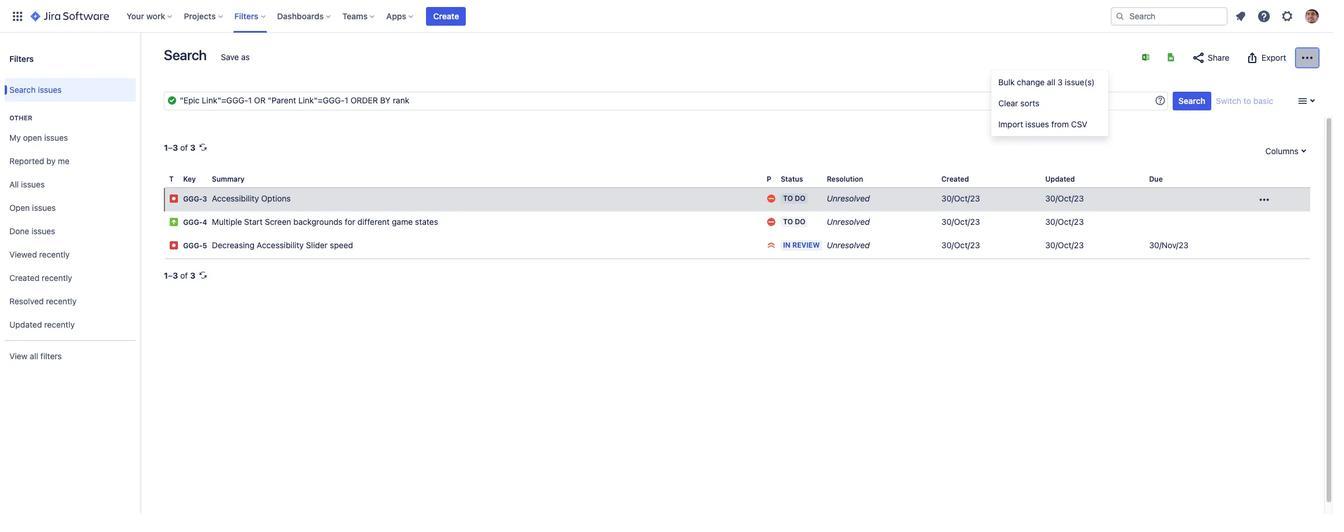 Task type: describe. For each thing, give the bounding box(es) containing it.
multiple start screen backgrounds for different game states link
[[212, 217, 438, 227]]

search issues group
[[5, 75, 136, 105]]

viewed
[[9, 250, 37, 260]]

bulk change all 3 issue(s)
[[998, 77, 1095, 87]]

ggg-5 link
[[183, 242, 207, 251]]

1 of from the top
[[180, 143, 188, 153]]

in review
[[783, 241, 820, 250]]

work
[[146, 11, 165, 21]]

2 1 – 3 of 3 from the top
[[164, 271, 196, 281]]

ggg-5 decreasing accessibility slider speed
[[183, 241, 353, 251]]

1 vertical spatial filters
[[9, 54, 34, 63]]

filters button
[[231, 7, 270, 25]]

to do for accessibility options
[[783, 194, 806, 203]]

in
[[783, 241, 791, 250]]

5
[[202, 242, 207, 251]]

2 1 from the top
[[164, 271, 168, 281]]

import
[[998, 119, 1023, 129]]

1 – from the top
[[168, 143, 173, 153]]

search for search issues
[[9, 85, 36, 95]]

clear
[[998, 98, 1018, 108]]

medium high image
[[767, 218, 776, 227]]

open issues
[[9, 203, 56, 213]]

1 1 from the top
[[164, 143, 168, 153]]

my open issues link
[[5, 126, 136, 150]]

save as button
[[215, 48, 256, 67]]

create
[[433, 11, 459, 21]]

all
[[9, 179, 19, 189]]

3 down improvement image
[[173, 271, 178, 281]]

reported by me link
[[5, 150, 136, 173]]

as
[[241, 52, 250, 62]]

recently for updated recently
[[44, 320, 75, 330]]

search button
[[1173, 92, 1211, 111]]

updated recently link
[[5, 314, 136, 337]]

due
[[1149, 175, 1163, 184]]

improvement image
[[169, 218, 178, 227]]

clear sorts
[[998, 98, 1040, 108]]

export button
[[1240, 49, 1292, 67]]

primary element
[[7, 0, 1111, 32]]

filters inside "dropdown button"
[[234, 11, 258, 21]]

recently for created recently
[[42, 273, 72, 283]]

import issues from csv link
[[991, 115, 1108, 134]]

0 vertical spatial all
[[1047, 77, 1055, 87]]

clear sorts link
[[991, 94, 1108, 113]]

notifications image
[[1234, 9, 1248, 23]]

game
[[392, 217, 413, 227]]

4
[[202, 218, 207, 227]]

save as
[[221, 52, 250, 62]]

30/nov/23
[[1149, 241, 1189, 251]]

speed
[[330, 241, 353, 251]]

reported
[[9, 156, 44, 166]]

open
[[9, 203, 30, 213]]

share
[[1208, 53, 1230, 63]]

projects
[[184, 11, 216, 21]]

3 up t
[[173, 143, 178, 153]]

to for multiple start screen backgrounds for different game states
[[783, 218, 793, 227]]

to for accessibility options
[[783, 194, 793, 203]]

issues for open
[[32, 203, 56, 213]]

Search field
[[1111, 7, 1228, 25]]

import issues from csv
[[998, 119, 1087, 129]]

resolved recently
[[9, 296, 77, 306]]

1 1 – 3 of 3 from the top
[[164, 143, 196, 153]]

decreasing
[[212, 241, 254, 251]]

accessibility options link
[[212, 194, 291, 204]]

your work button
[[123, 7, 177, 25]]

teams button
[[339, 7, 379, 25]]

appswitcher icon image
[[11, 9, 25, 23]]

open issues link
[[5, 197, 136, 220]]

summary
[[212, 175, 245, 184]]

other
[[9, 114, 32, 122]]

dashboards
[[277, 11, 324, 21]]

view all filters link
[[5, 345, 136, 369]]

me
[[58, 156, 69, 166]]

created recently
[[9, 273, 72, 283]]

p
[[767, 175, 771, 184]]

ggg-4 multiple start screen backgrounds for different game states
[[183, 217, 438, 227]]

filters
[[40, 351, 62, 361]]

your
[[127, 11, 144, 21]]

done issues
[[9, 226, 55, 236]]

to do for multiple start screen backgrounds for different game states
[[783, 218, 806, 227]]

your profile and settings image
[[1305, 9, 1319, 23]]

resolved
[[9, 296, 44, 306]]

help image
[[1257, 9, 1271, 23]]

export
[[1262, 53, 1286, 63]]

options
[[261, 194, 291, 204]]

settings image
[[1280, 9, 1295, 23]]

done
[[9, 226, 29, 236]]

my
[[9, 133, 21, 143]]

view all filters
[[9, 351, 62, 361]]



Task type: vqa. For each thing, say whether or not it's contained in the screenshot.
TIED
no



Task type: locate. For each thing, give the bounding box(es) containing it.
banner containing your work
[[0, 0, 1333, 33]]

0 vertical spatial unresolved
[[827, 194, 870, 204]]

– down improvement image
[[168, 271, 173, 281]]

recently down created recently link
[[46, 296, 77, 306]]

ggg-
[[183, 195, 202, 204], [183, 218, 202, 227], [183, 242, 202, 251]]

sidebar navigation image
[[128, 47, 153, 70]]

2 to from the top
[[783, 218, 793, 227]]

recently for resolved recently
[[46, 296, 77, 306]]

updated
[[1045, 175, 1075, 184], [9, 320, 42, 330]]

0 vertical spatial do
[[795, 194, 806, 203]]

–
[[168, 143, 173, 153], [168, 271, 173, 281]]

recently down resolved recently link
[[44, 320, 75, 330]]

search left switch
[[1178, 96, 1206, 106]]

do up in review
[[795, 218, 806, 227]]

1 vertical spatial 1 – 3 of 3
[[164, 271, 196, 281]]

all issues link
[[5, 173, 136, 197]]

issues inside "link"
[[32, 203, 56, 213]]

viewed recently
[[9, 250, 70, 260]]

3 up the key
[[190, 143, 196, 153]]

2 of from the top
[[180, 271, 188, 281]]

1 vertical spatial do
[[795, 218, 806, 227]]

start
[[244, 217, 263, 227]]

2 ggg- from the top
[[183, 218, 202, 227]]

view
[[9, 351, 28, 361]]

1 to from the top
[[783, 194, 793, 203]]

search for search button
[[1178, 96, 1206, 106]]

0 horizontal spatial filters
[[9, 54, 34, 63]]

2 vertical spatial unresolved
[[827, 241, 870, 251]]

2 horizontal spatial search
[[1178, 96, 1206, 106]]

0 horizontal spatial created
[[9, 273, 39, 283]]

recently up created recently
[[39, 250, 70, 260]]

all issues
[[9, 179, 45, 189]]

2 to do from the top
[[783, 218, 806, 227]]

banner
[[0, 0, 1333, 33]]

bug image left ggg-5 link
[[169, 241, 178, 251]]

switch to basic
[[1216, 96, 1273, 106]]

issues for all
[[21, 179, 45, 189]]

0 vertical spatial –
[[168, 143, 173, 153]]

to right medium high image
[[783, 194, 793, 203]]

1 vertical spatial search
[[9, 85, 36, 95]]

viewed recently link
[[5, 243, 136, 267]]

open in google sheets image
[[1166, 53, 1176, 62]]

all right "view"
[[30, 351, 38, 361]]

slider
[[306, 241, 328, 251]]

search image
[[1115, 11, 1125, 21]]

0 vertical spatial ggg-
[[183, 195, 202, 204]]

do
[[795, 194, 806, 203], [795, 218, 806, 227]]

3 unresolved from the top
[[827, 241, 870, 251]]

ggg- inside ggg-3 accessibility options
[[183, 195, 202, 204]]

3 ggg- from the top
[[183, 242, 202, 251]]

30/oct/23
[[942, 194, 980, 204], [1045, 194, 1084, 204], [942, 217, 980, 227], [1045, 217, 1084, 227], [942, 241, 980, 251], [1045, 241, 1084, 251]]

do for accessibility options
[[795, 194, 806, 203]]

ggg- inside ggg-4 multiple start screen backgrounds for different game states
[[183, 218, 202, 227]]

ggg- right improvement image
[[183, 218, 202, 227]]

switch to basic link
[[1216, 96, 1273, 106]]

ggg- for accessibility options
[[183, 195, 202, 204]]

do down status
[[795, 194, 806, 203]]

basic
[[1253, 96, 1273, 106]]

csv
[[1071, 119, 1087, 129]]

1 vertical spatial bug image
[[169, 241, 178, 251]]

t
[[169, 175, 174, 184]]

search issues link
[[5, 78, 136, 102]]

None text field
[[164, 92, 1168, 111]]

recently down 'viewed recently' link
[[42, 273, 72, 283]]

different
[[357, 217, 390, 227]]

ggg- down the key
[[183, 195, 202, 204]]

all right change
[[1047, 77, 1055, 87]]

apps
[[386, 11, 406, 21]]

accessibility down summary
[[212, 194, 259, 204]]

decreasing accessibility slider speed link
[[212, 241, 353, 251]]

0 vertical spatial to
[[783, 194, 793, 203]]

unresolved
[[827, 194, 870, 204], [827, 217, 870, 227], [827, 241, 870, 251]]

bug image for accessibility options
[[169, 194, 178, 204]]

done issues link
[[5, 220, 136, 243]]

to right medium high icon
[[783, 218, 793, 227]]

bug image
[[169, 194, 178, 204], [169, 241, 178, 251]]

recently inside 'link'
[[44, 320, 75, 330]]

filters up search issues
[[9, 54, 34, 63]]

bulk change all 3 issue(s) link
[[991, 73, 1108, 92]]

created for created
[[942, 175, 969, 184]]

filters
[[234, 11, 258, 21], [9, 54, 34, 63]]

by
[[46, 156, 56, 166]]

created inside other group
[[9, 273, 39, 283]]

dashboards button
[[274, 7, 335, 25]]

reported by me
[[9, 156, 69, 166]]

1 vertical spatial 1
[[164, 271, 168, 281]]

1 vertical spatial –
[[168, 271, 173, 281]]

0 horizontal spatial search
[[9, 85, 36, 95]]

2 do from the top
[[795, 218, 806, 227]]

medium high image
[[767, 194, 776, 204]]

key
[[183, 175, 196, 184]]

created
[[942, 175, 969, 184], [9, 273, 39, 283]]

multiple
[[212, 217, 242, 227]]

to
[[783, 194, 793, 203], [783, 218, 793, 227]]

0 vertical spatial of
[[180, 143, 188, 153]]

0 vertical spatial search
[[164, 47, 207, 63]]

1 vertical spatial created
[[9, 273, 39, 283]]

2 vertical spatial search
[[1178, 96, 1206, 106]]

of
[[180, 143, 188, 153], [180, 271, 188, 281]]

highest image
[[767, 241, 776, 251]]

recently
[[39, 250, 70, 260], [42, 273, 72, 283], [46, 296, 77, 306], [44, 320, 75, 330]]

created recently link
[[5, 267, 136, 290]]

accessibility down screen in the left top of the page
[[257, 241, 304, 251]]

of up the key
[[180, 143, 188, 153]]

issues
[[38, 85, 62, 95], [1025, 119, 1049, 129], [44, 133, 68, 143], [21, 179, 45, 189], [32, 203, 56, 213], [31, 226, 55, 236]]

change
[[1017, 77, 1045, 87]]

1 – 3 of 3 down ggg-5 link
[[164, 271, 196, 281]]

1 vertical spatial to
[[783, 218, 793, 227]]

created for created recently
[[9, 273, 39, 283]]

teams
[[342, 11, 368, 21]]

open
[[23, 133, 42, 143]]

search inside group
[[9, 85, 36, 95]]

updated for updated
[[1045, 175, 1075, 184]]

resolved recently link
[[5, 290, 136, 314]]

1
[[164, 143, 168, 153], [164, 271, 168, 281]]

bug image down t
[[169, 194, 178, 204]]

0 horizontal spatial all
[[30, 351, 38, 361]]

0 vertical spatial to do
[[783, 194, 806, 203]]

1 vertical spatial to do
[[783, 218, 806, 227]]

backgrounds
[[293, 217, 343, 227]]

jira software image
[[30, 9, 109, 23], [30, 9, 109, 23]]

search up other at top
[[9, 85, 36, 95]]

updated inside 'link'
[[9, 320, 42, 330]]

2 unresolved from the top
[[827, 217, 870, 227]]

1 horizontal spatial updated
[[1045, 175, 1075, 184]]

1 – 3 of 3
[[164, 143, 196, 153], [164, 271, 196, 281]]

unresolved for backgrounds
[[827, 217, 870, 227]]

accessibility
[[212, 194, 259, 204], [257, 241, 304, 251]]

updated down from
[[1045, 175, 1075, 184]]

sorts
[[1020, 98, 1040, 108]]

bug image for decreasing accessibility slider speed
[[169, 241, 178, 251]]

open in microsoft excel image
[[1141, 53, 1151, 62]]

search down projects
[[164, 47, 207, 63]]

0 vertical spatial bug image
[[169, 194, 178, 204]]

switch
[[1216, 96, 1241, 106]]

bulk
[[998, 77, 1015, 87]]

– up t
[[168, 143, 173, 153]]

ggg- for decreasing accessibility slider speed
[[183, 242, 202, 251]]

ggg- inside ggg-5 decreasing accessibility slider speed
[[183, 242, 202, 251]]

1 do from the top
[[795, 194, 806, 203]]

share link
[[1186, 49, 1235, 67]]

1 ggg- from the top
[[183, 195, 202, 204]]

issues for search
[[38, 85, 62, 95]]

filters up as
[[234, 11, 258, 21]]

to do right medium high icon
[[783, 218, 806, 227]]

apps button
[[383, 7, 418, 25]]

status
[[781, 175, 803, 184]]

review
[[792, 241, 820, 250]]

issues for done
[[31, 226, 55, 236]]

ggg- down 'ggg-4' link
[[183, 242, 202, 251]]

1 vertical spatial accessibility
[[257, 241, 304, 251]]

screen
[[265, 217, 291, 227]]

0 vertical spatial filters
[[234, 11, 258, 21]]

3 inside ggg-3 accessibility options
[[202, 195, 207, 204]]

3 left issue(s)
[[1058, 77, 1063, 87]]

other group
[[5, 102, 136, 341]]

1 horizontal spatial created
[[942, 175, 969, 184]]

1 – 3 of 3 up t
[[164, 143, 196, 153]]

columns
[[1265, 146, 1299, 156]]

for
[[345, 217, 355, 227]]

0 vertical spatial updated
[[1045, 175, 1075, 184]]

2 bug image from the top
[[169, 241, 178, 251]]

0 vertical spatial accessibility
[[212, 194, 259, 204]]

updated for updated recently
[[9, 320, 42, 330]]

1 bug image from the top
[[169, 194, 178, 204]]

3 down ggg-5 link
[[190, 271, 196, 281]]

2 vertical spatial ggg-
[[183, 242, 202, 251]]

1 to do from the top
[[783, 194, 806, 203]]

to do down status
[[783, 194, 806, 203]]

issues for import
[[1025, 119, 1049, 129]]

updated recently
[[9, 320, 75, 330]]

0 vertical spatial 1
[[164, 143, 168, 153]]

of down ggg-5 link
[[180, 271, 188, 281]]

1 horizontal spatial search
[[164, 47, 207, 63]]

from
[[1051, 119, 1069, 129]]

1 vertical spatial of
[[180, 271, 188, 281]]

2 – from the top
[[168, 271, 173, 281]]

1 vertical spatial updated
[[9, 320, 42, 330]]

1 horizontal spatial all
[[1047, 77, 1055, 87]]

resolution
[[827, 175, 863, 184]]

issues inside group
[[38, 85, 62, 95]]

unresolved for speed
[[827, 241, 870, 251]]

ggg-3 accessibility options
[[183, 194, 291, 204]]

1 vertical spatial ggg-
[[183, 218, 202, 227]]

columns button
[[1260, 142, 1310, 161]]

0 vertical spatial 1 – 3 of 3
[[164, 143, 196, 153]]

1 vertical spatial unresolved
[[827, 217, 870, 227]]

3 up "4"
[[202, 195, 207, 204]]

all
[[1047, 77, 1055, 87], [30, 351, 38, 361]]

to
[[1244, 96, 1251, 106]]

search inside button
[[1178, 96, 1206, 106]]

projects button
[[180, 7, 227, 25]]

1 horizontal spatial filters
[[234, 11, 258, 21]]

recently for viewed recently
[[39, 250, 70, 260]]

ggg-4 link
[[183, 218, 207, 227]]

your work
[[127, 11, 165, 21]]

search issues
[[9, 85, 62, 95]]

0 vertical spatial created
[[942, 175, 969, 184]]

1 vertical spatial all
[[30, 351, 38, 361]]

issue(s)
[[1065, 77, 1095, 87]]

do for multiple start screen backgrounds for different game states
[[795, 218, 806, 227]]

1 unresolved from the top
[[827, 194, 870, 204]]

save
[[221, 52, 239, 62]]

0 horizontal spatial updated
[[9, 320, 42, 330]]

updated down resolved in the left bottom of the page
[[9, 320, 42, 330]]

ggg- for multiple start screen backgrounds for different game states
[[183, 218, 202, 227]]



